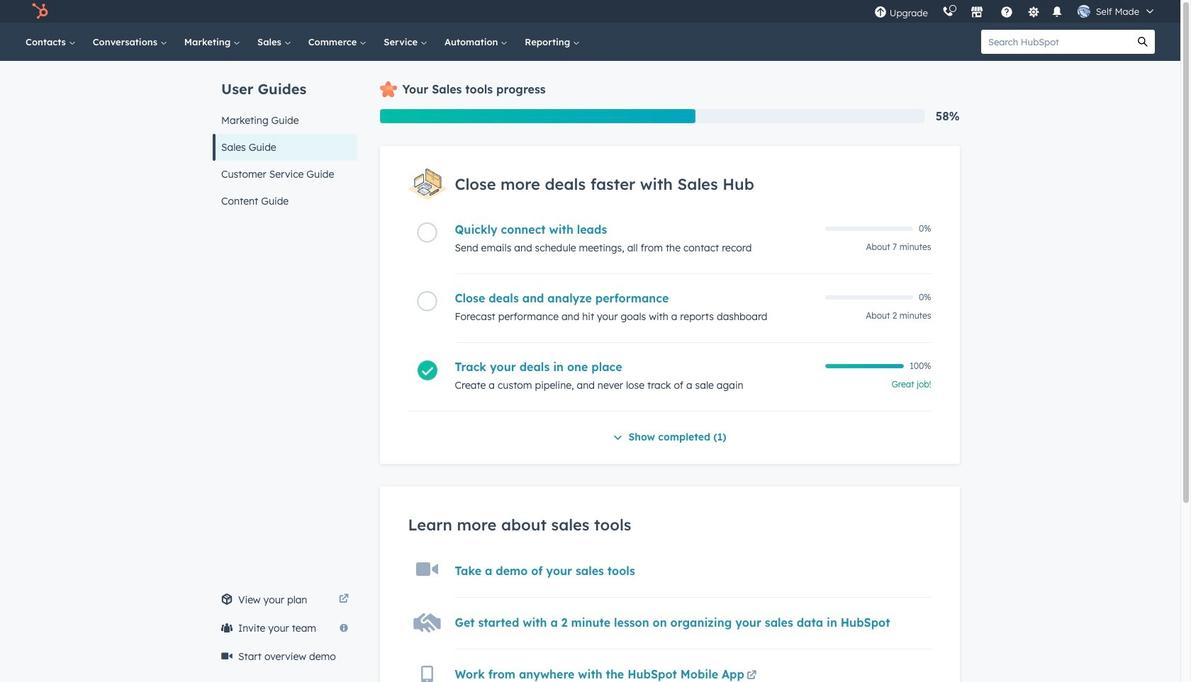 Task type: describe. For each thing, give the bounding box(es) containing it.
[object object] complete progress bar
[[825, 364, 904, 369]]



Task type: vqa. For each thing, say whether or not it's contained in the screenshot.
the leftmost associations
no



Task type: locate. For each thing, give the bounding box(es) containing it.
link opens in a new window image
[[747, 668, 757, 683]]

progress bar
[[380, 109, 696, 123]]

menu
[[867, 0, 1163, 23]]

user guides element
[[212, 61, 357, 215]]

Search HubSpot search field
[[981, 30, 1131, 54]]

marketplaces image
[[970, 6, 983, 19]]

link opens in a new window image
[[339, 592, 348, 609], [339, 595, 348, 605], [747, 671, 757, 682]]

ruby anderson image
[[1077, 5, 1090, 18]]



